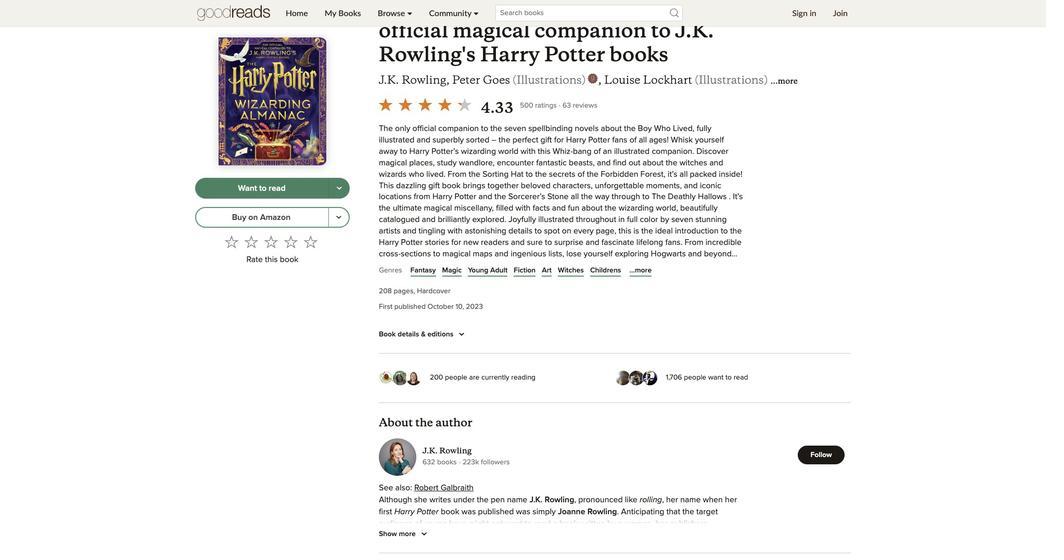 Task type: vqa. For each thing, say whether or not it's contained in the screenshot.
J.K. inside the "The Harry Potter Wizarding Almanac: The official magical companion to J.K. Rowling's Harry Potter books"
yes



Task type: locate. For each thing, give the bounding box(es) containing it.
rating 4.33 out of 5 image
[[376, 95, 475, 115]]

0 vertical spatial published
[[395, 304, 426, 311]]

rowling up rating 4.33 out of 5 image
[[402, 73, 447, 87]]

0 horizontal spatial read
[[269, 184, 286, 193]]

potter's
[[432, 147, 459, 156]]

page,
[[596, 227, 617, 236]]

0 horizontal spatial ▾
[[407, 8, 413, 18]]

0 horizontal spatial wizarding
[[461, 147, 496, 156]]

deathly
[[668, 193, 696, 201]]

1 horizontal spatial companion
[[535, 18, 647, 43]]

1 horizontal spatial details
[[509, 227, 533, 236]]

1 name from the left
[[507, 496, 528, 505]]

from down the introduction at the top right
[[685, 239, 704, 247]]

want inside . anticipating that the target audience of young boys might not want to read a book written by a woman, her publishers demanded that she use two initials, rather than her full name. as she had no middle name, she chose
[[506, 520, 523, 529]]

, left louise
[[599, 73, 602, 87]]

223k followers
[[463, 460, 510, 467]]

illustrations
[[517, 73, 582, 87], [699, 73, 764, 87]]

0 vertical spatial in
[[810, 8, 817, 18]]

1 horizontal spatial a
[[619, 520, 623, 529]]

1,706 people want to read
[[666, 375, 749, 382]]

208
[[379, 288, 392, 295]]

full
[[628, 216, 638, 224], [566, 532, 577, 541]]

0 vertical spatial that
[[667, 508, 681, 517]]

name up harry potter book was published was simply joanne rowling
[[507, 496, 528, 505]]

lived,
[[673, 124, 695, 133]]

companion up superbly
[[439, 124, 479, 133]]

harry up places,
[[410, 147, 430, 156]]

1 vertical spatial full
[[566, 532, 577, 541]]

0 horizontal spatial a
[[553, 520, 558, 529]]

( right lockhart
[[695, 73, 699, 87]]

see also: robert galbraith although she writes under the pen name j.k. rowling , pronounced like rolling
[[379, 484, 663, 505]]

official inside the only official companion to the seven spellbinding novels about the boy who lived, fully illustrated and superbly sorted – the perfect gift for harry potter fans of all ages! whisk yourself away to harry potter's wizarding world with this whiz-bang of an illustrated companion. discover magical places, study wandlore, encounter fantastic beasts, and find out about the witches and wizards who lived. from the sorting hat to the secrets of the forbidden forest, it's all packed inside! this dazzling gift book brings together beloved characters, unforgettable moments, and iconic locations from harry potter and the sorcerer's stone all the way through to the deathly hallows . it's the ultimate magical miscellany, filled with facts and fun about the wizarding world, beautifully catalogued and brilliantly explored. joyfully illustrated throughout in full color by seven stunning artists and tingling with astonishing details to spot on every page, this is the ideal introduction to the harry potter stories for new readers and sure to surprise and fascinate lifelong fans. from incredible cross-sections to magical maps and ingenious lists, lose yourself exploring hogwarts and beyond…
[[413, 124, 436, 133]]

galbraith
[[441, 484, 474, 493]]

a
[[553, 520, 558, 529], [619, 520, 623, 529]]

rowling inside "link"
[[440, 447, 472, 456]]

goodreads author image
[[588, 73, 599, 84]]

details inside the only official companion to the seven spellbinding novels about the boy who lived, fully illustrated and superbly sorted – the perfect gift for harry potter fans of all ages! whisk yourself away to harry potter's wizarding world with this whiz-bang of an illustrated companion. discover magical places, study wandlore, encounter fantastic beasts, and find out about the witches and wizards who lived. from the sorting hat to the secrets of the forbidden forest, it's all packed inside! this dazzling gift book brings together beloved characters, unforgettable moments, and iconic locations from harry potter and the sorcerer's stone all the way through to the deathly hallows . it's the ultimate magical miscellany, filled with facts and fun about the wizarding world, beautifully catalogued and brilliantly explored. joyfully illustrated throughout in full color by seven stunning artists and tingling with astonishing details to spot on every page, this is the ideal introduction to the harry potter stories for new readers and sure to surprise and fascinate lifelong fans. from incredible cross-sections to magical maps and ingenious lists, lose yourself exploring hogwarts and beyond…
[[509, 227, 533, 236]]

1 horizontal spatial for
[[555, 136, 564, 144]]

in up fascinate
[[619, 216, 625, 224]]

1 horizontal spatial gift
[[541, 136, 552, 144]]

...more button for fiction
[[630, 266, 652, 276]]

sure
[[527, 239, 543, 247]]

buy on amazon
[[232, 213, 291, 222]]

0 horizontal spatial full
[[566, 532, 577, 541]]

rowling inside see also: robert galbraith although she writes under the pen name j.k. rowling , pronounced like rolling
[[545, 496, 575, 505]]

world
[[499, 147, 519, 156]]

0 horizontal spatial on
[[249, 213, 258, 222]]

illustrated down only
[[379, 136, 415, 144]]

0 horizontal spatial ...more button
[[630, 266, 652, 276]]

2 horizontal spatial all
[[680, 170, 688, 178]]

by up as
[[608, 520, 617, 529]]

show more
[[379, 531, 416, 538]]

2 vertical spatial this
[[265, 256, 278, 264]]

brilliantly
[[438, 216, 471, 224]]

, up joanne
[[575, 496, 577, 505]]

all down the boy
[[639, 136, 647, 144]]

book inside the only official companion to the seven spellbinding novels about the boy who lived, fully illustrated and superbly sorted – the perfect gift for harry potter fans of all ages! whisk yourself away to harry potter's wizarding world with this whiz-bang of an illustrated companion. discover magical places, study wandlore, encounter fantastic beasts, and find out about the witches and wizards who lived. from the sorting hat to the secrets of the forbidden forest, it's all packed inside! this dazzling gift book brings together beloved characters, unforgettable moments, and iconic locations from harry potter and the sorcerer's stone all the way through to the deathly hallows . it's the ultimate magical miscellany, filled with facts and fun about the wizarding world, beautifully catalogued and brilliantly explored. joyfully illustrated throughout in full color by seven stunning artists and tingling with astonishing details to spot on every page, this is the ideal introduction to the harry potter stories for new readers and sure to surprise and fascinate lifelong fans. from incredible cross-sections to magical maps and ingenious lists, lose yourself exploring hogwarts and beyond…
[[442, 182, 461, 190]]

1 horizontal spatial ...more
[[771, 76, 798, 86]]

None search field
[[488, 5, 692, 21]]

1 horizontal spatial seven
[[672, 216, 694, 224]]

the inside see also: robert galbraith although she writes under the pen name j.k. rowling , pronounced like rolling
[[477, 496, 489, 505]]

0 vertical spatial details
[[509, 227, 533, 236]]

by
[[661, 216, 670, 224], [608, 520, 617, 529]]

▾
[[407, 8, 413, 18], [474, 8, 479, 18]]

1 horizontal spatial by
[[661, 216, 670, 224]]

hardcover
[[417, 288, 451, 295]]

from down study at the left top of the page
[[448, 170, 467, 178]]

community
[[429, 8, 472, 18]]

wizarding down through
[[619, 204, 654, 213]]

1 horizontal spatial published
[[478, 508, 514, 517]]

1 vertical spatial yourself
[[584, 250, 613, 258]]

name,
[[684, 532, 707, 541]]

details inside button
[[398, 331, 419, 338]]

book down joanne
[[560, 520, 579, 529]]

lists,
[[549, 250, 565, 258]]

she down robert
[[414, 496, 428, 505]]

published down '208 pages, hardcover'
[[395, 304, 426, 311]]

2 name from the left
[[681, 496, 701, 505]]

companion inside the harry potter wizarding almanac: the official magical companion to j.k. rowling's harry potter books
[[535, 18, 647, 43]]

a down simply
[[553, 520, 558, 529]]

0 vertical spatial companion
[[535, 18, 647, 43]]

in right sign
[[810, 8, 817, 18]]

seven up perfect
[[505, 124, 527, 133]]

books down j.k. rowling
[[437, 460, 457, 467]]

0 vertical spatial for
[[555, 136, 564, 144]]

and down brings
[[479, 193, 493, 201]]

people for 1,706
[[685, 375, 707, 382]]

j.k. inside see also: robert galbraith although she writes under the pen name j.k. rowling , pronounced like rolling
[[530, 496, 543, 505]]

seven
[[505, 124, 527, 133], [672, 216, 694, 224]]

for up whiz-
[[555, 136, 564, 144]]

4.33
[[481, 99, 514, 117]]

sorted
[[466, 136, 490, 144]]

the down locations
[[379, 204, 391, 213]]

0 vertical spatial gift
[[541, 136, 552, 144]]

0 vertical spatial books
[[610, 42, 669, 67]]

gift down spellbinding
[[541, 136, 552, 144]]

genres
[[379, 267, 402, 274]]

...more button inside top genres for this book element
[[630, 266, 652, 276]]

simply
[[533, 508, 556, 517]]

use
[[452, 532, 465, 541]]

1 horizontal spatial in
[[810, 8, 817, 18]]

and up tingling
[[422, 216, 436, 224]]

0 vertical spatial on
[[249, 213, 258, 222]]

sorcerer's
[[509, 193, 546, 201]]

2 ▾ from the left
[[474, 8, 479, 18]]

that up publishers
[[667, 508, 681, 517]]

0 horizontal spatial by
[[608, 520, 617, 529]]

the up –
[[491, 124, 503, 133]]

1 horizontal spatial read
[[535, 520, 551, 529]]

0 horizontal spatial this
[[265, 256, 278, 264]]

1 horizontal spatial want
[[709, 375, 724, 382]]

of
[[630, 136, 637, 144], [594, 147, 601, 156], [578, 170, 585, 178], [415, 520, 422, 529]]

novels
[[575, 124, 599, 133]]

0 vertical spatial seven
[[505, 124, 527, 133]]

1 vertical spatial for
[[452, 239, 462, 247]]

...more inside top genres for this book element
[[630, 267, 652, 274]]

ratings
[[536, 102, 557, 109]]

people right the 1,706
[[685, 375, 707, 382]]

joyfully
[[509, 216, 536, 224]]

and down every on the top of the page
[[586, 239, 600, 247]]

this left is
[[619, 227, 632, 236]]

2 vertical spatial read
[[535, 520, 551, 529]]

my
[[325, 8, 337, 18]]

rolling
[[640, 496, 663, 505]]

wizards
[[379, 170, 407, 178]]

2 vertical spatial about
[[582, 204, 603, 213]]

1 vertical spatial details
[[398, 331, 419, 338]]

0 horizontal spatial want
[[506, 520, 523, 529]]

1 horizontal spatial illustrated
[[539, 216, 574, 224]]

about up forest,
[[643, 159, 664, 167]]

catalogued
[[379, 216, 420, 224]]

an
[[603, 147, 612, 156]]

. anticipating that the target audience of young boys might not want to read a book written by a woman, her publishers demanded that she use two initials, rather than her full name. as she had no middle name, she chose
[[379, 508, 722, 553]]

0 horizontal spatial illustrated
[[379, 136, 415, 144]]

rowling up joanne
[[545, 496, 575, 505]]

j.k. up 632
[[423, 447, 438, 456]]

ultimate
[[393, 204, 422, 213]]

when
[[703, 496, 723, 505]]

this
[[538, 147, 551, 156], [619, 227, 632, 236], [265, 256, 278, 264]]

about up throughout
[[582, 204, 603, 213]]

1 horizontal spatial name
[[681, 496, 701, 505]]

want
[[709, 375, 724, 382], [506, 520, 523, 529]]

1 horizontal spatial on
[[562, 227, 572, 236]]

rating 0 out of 5 group
[[222, 232, 321, 252]]

her
[[667, 496, 679, 505], [726, 496, 738, 505], [656, 520, 668, 529], [552, 532, 564, 541]]

0 horizontal spatial .
[[617, 508, 619, 517]]

her up middle on the right bottom
[[656, 520, 668, 529]]

magical inside the harry potter wizarding almanac: the official magical companion to j.k. rowling's harry potter books
[[453, 18, 531, 43]]

1 vertical spatial from
[[685, 239, 704, 247]]

was
[[462, 508, 476, 517], [516, 508, 531, 517]]

1 vertical spatial wizarding
[[619, 204, 654, 213]]

1 horizontal spatial all
[[639, 136, 647, 144]]

0 horizontal spatial details
[[398, 331, 419, 338]]

( right the goes
[[513, 73, 517, 87]]

about
[[379, 416, 413, 430]]

, up the anticipating
[[663, 496, 665, 505]]

...more
[[771, 76, 798, 86], [630, 267, 652, 274]]

0 vertical spatial yourself
[[696, 136, 725, 144]]

for left new
[[452, 239, 462, 247]]

1 horizontal spatial (
[[695, 73, 699, 87]]

forbidden
[[601, 170, 639, 178]]

read inside button
[[269, 184, 286, 193]]

illustrated up 'spot'
[[539, 216, 574, 224]]

gift down the lived.
[[429, 182, 440, 190]]

name up target
[[681, 496, 701, 505]]

follow
[[811, 452, 833, 460]]

my books link
[[316, 0, 370, 26]]

j.k. rowling link up 223k
[[423, 447, 510, 457]]

to inside button
[[259, 184, 267, 193]]

the up publishers
[[683, 508, 695, 517]]

this right rate
[[265, 256, 278, 264]]

2 vertical spatial illustrated
[[539, 216, 574, 224]]

1 vertical spatial by
[[608, 520, 617, 529]]

the inside . anticipating that the target audience of young boys might not want to read a book written by a woman, her publishers demanded that she use two initials, rather than her full name. as she had no middle name, she chose
[[683, 508, 695, 517]]

discover
[[697, 147, 729, 156]]

details down joyfully
[[509, 227, 533, 236]]

with up joyfully
[[516, 204, 531, 213]]

yourself up childrens
[[584, 250, 613, 258]]

with
[[521, 147, 536, 156], [516, 204, 531, 213], [448, 227, 463, 236]]

1 horizontal spatial ...more button
[[771, 74, 798, 89]]

want to read
[[238, 184, 286, 193]]

0 horizontal spatial ...more
[[630, 267, 652, 274]]

on up surprise
[[562, 227, 572, 236]]

rate 1 out of 5 image
[[225, 236, 238, 249]]

details left &
[[398, 331, 419, 338]]

1 vertical spatial illustrated
[[615, 147, 650, 156]]

j.k. rowling link
[[379, 73, 447, 88], [423, 447, 510, 457]]

1 horizontal spatial illustrations
[[699, 73, 764, 87]]

perfect
[[513, 136, 539, 144]]

1 vertical spatial seven
[[672, 216, 694, 224]]

illustrated up the out
[[615, 147, 650, 156]]

by up ideal
[[661, 216, 670, 224]]

community ▾
[[429, 8, 479, 18]]

0 horizontal spatial all
[[571, 193, 579, 201]]

0 vertical spatial full
[[628, 216, 638, 224]]

witches
[[680, 159, 708, 167]]

0 horizontal spatial published
[[395, 304, 426, 311]]

is
[[634, 227, 640, 236]]

average rating of 4.33 stars. figure
[[376, 95, 520, 118]]

1 horizontal spatial ▾
[[474, 8, 479, 18]]

0 vertical spatial official
[[379, 18, 449, 43]]

the up brings
[[469, 170, 481, 178]]

full up is
[[628, 216, 638, 224]]

1,706
[[666, 375, 683, 382]]

about
[[601, 124, 622, 133], [643, 159, 664, 167], [582, 204, 603, 213]]

0 vertical spatial from
[[448, 170, 467, 178]]

want up rather
[[506, 520, 523, 529]]

a left woman,
[[619, 520, 623, 529]]

1 vertical spatial in
[[619, 216, 625, 224]]

2023
[[466, 304, 483, 311]]

0 vertical spatial ...more button
[[771, 74, 798, 89]]

way
[[595, 193, 610, 201]]

1 horizontal spatial )
[[764, 73, 768, 87]]

rate 5 out of 5 image
[[304, 236, 317, 249]]

0 horizontal spatial name
[[507, 496, 528, 505]]

1 vertical spatial ...more button
[[630, 266, 652, 276]]

published up not
[[478, 508, 514, 517]]

0 vertical spatial by
[[661, 216, 670, 224]]

rate 3 out of 5 image
[[264, 236, 278, 249]]

0 vertical spatial illustrated
[[379, 136, 415, 144]]

rate 4 out of 5 image
[[284, 236, 298, 249]]

. down the 'pronounced'
[[617, 508, 619, 517]]

0 horizontal spatial for
[[452, 239, 462, 247]]

name inside see also: robert galbraith although she writes under the pen name j.k. rowling , pronounced like rolling
[[507, 496, 528, 505]]

not
[[492, 520, 503, 529]]

about up fans
[[601, 124, 622, 133]]

want right the 1,706
[[709, 375, 724, 382]]

j.k. rowling link up rating 4.33 out of 5 image
[[379, 73, 447, 88]]

in inside "link"
[[810, 8, 817, 18]]

1 horizontal spatial books
[[610, 42, 669, 67]]

, inside see also: robert galbraith although she writes under the pen name j.k. rowling , pronounced like rolling
[[575, 496, 577, 505]]

published
[[395, 304, 426, 311], [478, 508, 514, 517]]

the down together on the left top of page
[[495, 193, 507, 201]]

magical up brilliantly
[[424, 204, 452, 213]]

and down discover
[[710, 159, 724, 167]]

on inside the only official companion to the seven spellbinding novels about the boy who lived, fully illustrated and superbly sorted – the perfect gift for harry potter fans of all ages! whisk yourself away to harry potter's wizarding world with this whiz-bang of an illustrated companion. discover magical places, study wandlore, encounter fantastic beasts, and find out about the witches and wizards who lived. from the sorting hat to the secrets of the forbidden forest, it's all packed inside! this dazzling gift book brings together beloved characters, unforgettable moments, and iconic locations from harry potter and the sorcerer's stone all the way through to the deathly hallows . it's the ultimate magical miscellany, filled with facts and fun about the wizarding world, beautifully catalogued and brilliantly explored. joyfully illustrated throughout in full color by seven stunning artists and tingling with astonishing details to spot on every page, this is the ideal introduction to the harry potter stories for new readers and sure to surprise and fascinate lifelong fans. from incredible cross-sections to magical maps and ingenious lists, lose yourself exploring hogwarts and beyond…
[[562, 227, 572, 236]]

1 vertical spatial all
[[680, 170, 688, 178]]

2 vertical spatial all
[[571, 193, 579, 201]]

0 horizontal spatial yourself
[[584, 250, 613, 258]]

explored.
[[473, 216, 507, 224]]

book down the lived.
[[442, 182, 461, 190]]

incredible
[[706, 239, 742, 247]]

all right it's
[[680, 170, 688, 178]]

and down the introduction at the top right
[[689, 250, 702, 258]]

in inside the only official companion to the seven spellbinding novels about the boy who lived, fully illustrated and superbly sorted – the perfect gift for harry potter fans of all ages! whisk yourself away to harry potter's wizarding world with this whiz-bang of an illustrated companion. discover magical places, study wandlore, encounter fantastic beasts, and find out about the witches and wizards who lived. from the sorting hat to the secrets of the forbidden forest, it's all packed inside! this dazzling gift book brings together beloved characters, unforgettable moments, and iconic locations from harry potter and the sorcerer's stone all the way through to the deathly hallows . it's the ultimate magical miscellany, filled with facts and fun about the wizarding world, beautifully catalogued and brilliantly explored. joyfully illustrated throughout in full color by seven stunning artists and tingling with astonishing details to spot on every page, this is the ideal introduction to the harry potter stories for new readers and sure to surprise and fascinate lifelong fans. from incredible cross-sections to magical maps and ingenious lists, lose yourself exploring hogwarts and beyond…
[[619, 216, 625, 224]]

0 horizontal spatial was
[[462, 508, 476, 517]]

on right buy
[[249, 213, 258, 222]]

0 vertical spatial want
[[709, 375, 724, 382]]

yourself
[[696, 136, 725, 144], [584, 250, 613, 258]]

1 vertical spatial published
[[478, 508, 514, 517]]

1 horizontal spatial was
[[516, 508, 531, 517]]

0 vertical spatial j.k. rowling link
[[379, 73, 447, 88]]

companion inside the only official companion to the seven spellbinding novels about the boy who lived, fully illustrated and superbly sorted – the perfect gift for harry potter fans of all ages! whisk yourself away to harry potter's wizarding world with this whiz-bang of an illustrated companion. discover magical places, study wandlore, encounter fantastic beasts, and find out about the witches and wizards who lived. from the sorting hat to the secrets of the forbidden forest, it's all packed inside! this dazzling gift book brings together beloved characters, unforgettable moments, and iconic locations from harry potter and the sorcerer's stone all the way through to the deathly hallows . it's the ultimate magical miscellany, filled with facts and fun about the wizarding world, beautifully catalogued and brilliantly explored. joyfully illustrated throughout in full color by seven stunning artists and tingling with astonishing details to spot on every page, this is the ideal introduction to the harry potter stories for new readers and sure to surprise and fascinate lifelong fans. from incredible cross-sections to magical maps and ingenious lists, lose yourself exploring hogwarts and beyond…
[[439, 124, 479, 133]]

full left name. at the bottom right of page
[[566, 532, 577, 541]]

0 horizontal spatial )
[[582, 73, 586, 87]]

home image
[[197, 0, 270, 26]]

0 vertical spatial read
[[269, 184, 286, 193]]

of up more
[[415, 520, 422, 529]]

1 people from the left
[[445, 375, 468, 382]]

1 vertical spatial companion
[[439, 124, 479, 133]]

people left "are"
[[445, 375, 468, 382]]

1 vertical spatial books
[[437, 460, 457, 467]]

was down under
[[462, 508, 476, 517]]

200 people are currently reading
[[430, 375, 536, 382]]

j.k. rowling link for ,
[[379, 73, 447, 88]]

young
[[468, 267, 489, 274]]

▾ for community ▾
[[474, 8, 479, 18]]

sign in link
[[784, 0, 825, 26]]

, louise lockhart ( illustrations )
[[599, 73, 768, 87]]

0 horizontal spatial that
[[421, 532, 435, 541]]

0 horizontal spatial companion
[[439, 124, 479, 133]]

community ▾ link
[[421, 0, 488, 26]]

▾ right community
[[474, 8, 479, 18]]

pronounced
[[579, 496, 623, 505]]

▾ for browse ▾
[[407, 8, 413, 18]]

, inside , her name when her first
[[663, 496, 665, 505]]

sign
[[793, 8, 808, 18]]

1 ▾ from the left
[[407, 8, 413, 18]]

rate 2 out of 5 image
[[245, 236, 258, 249]]

fascinate
[[602, 239, 635, 247]]

,
[[447, 73, 450, 87], [599, 73, 602, 87], [575, 496, 577, 505], [663, 496, 665, 505]]

1 horizontal spatial people
[[685, 375, 707, 382]]

2 people from the left
[[685, 375, 707, 382]]

companion up 'goodreads author' image
[[535, 18, 647, 43]]

1 vertical spatial j.k. rowling link
[[423, 447, 510, 457]]

0 vertical spatial with
[[521, 147, 536, 156]]

fiction link
[[514, 266, 536, 276]]

who
[[655, 124, 671, 133]]

▾ right "browse"
[[407, 8, 413, 18]]



Task type: describe. For each thing, give the bounding box(es) containing it.
2 was from the left
[[516, 508, 531, 517]]

her right than
[[552, 532, 564, 541]]

the left way
[[582, 193, 593, 201]]

1 vertical spatial this
[[619, 227, 632, 236]]

harry up audience
[[395, 508, 415, 517]]

every
[[574, 227, 594, 236]]

the up the beloved
[[535, 170, 547, 178]]

lose
[[567, 250, 582, 258]]

official inside the harry potter wizarding almanac: the official magical companion to j.k. rowling's harry potter books
[[379, 18, 449, 43]]

2 horizontal spatial illustrated
[[615, 147, 650, 156]]

the down beasts,
[[587, 170, 599, 178]]

see
[[379, 484, 393, 493]]

j.k. rowling link for 632
[[423, 447, 510, 457]]

1 ( from the left
[[513, 73, 517, 87]]

hogwarts
[[651, 250, 686, 258]]

tingling
[[419, 227, 446, 236]]

spellbinding
[[529, 124, 573, 133]]

artists
[[379, 227, 401, 236]]

robert galbraith link
[[415, 484, 474, 493]]

0 vertical spatial wizarding
[[461, 147, 496, 156]]

j.k. up rating 4.33 out of 5 image
[[379, 73, 399, 87]]

boys
[[449, 520, 467, 529]]

it's
[[668, 170, 678, 178]]

harry down artists
[[379, 239, 399, 247]]

...more button for louise lockhart
[[771, 74, 798, 89]]

name.
[[579, 532, 601, 541]]

readers
[[481, 239, 509, 247]]

the right about
[[416, 416, 433, 430]]

dazzling
[[396, 182, 427, 190]]

Search by book title or ISBN text field
[[496, 5, 683, 21]]

fully
[[697, 124, 712, 133]]

2 ) from the left
[[764, 73, 768, 87]]

by inside . anticipating that the target audience of young boys might not want to read a book written by a woman, her publishers demanded that she use two initials, rather than her full name. as she had no middle name, she chose
[[608, 520, 617, 529]]

j.k. inside the harry potter wizarding almanac: the official magical companion to j.k. rowling's harry potter books
[[676, 18, 715, 43]]

the left the boy
[[624, 124, 636, 133]]

full inside . anticipating that the target audience of young boys might not want to read a book written by a woman, her publishers demanded that she use two initials, rather than her full name. as she had no middle name, she chose
[[566, 532, 577, 541]]

introduction
[[676, 227, 719, 236]]

rate this book
[[247, 256, 299, 264]]

whisk
[[671, 136, 693, 144]]

lifelong
[[637, 239, 664, 247]]

the up it's
[[666, 159, 678, 167]]

encounter
[[497, 159, 534, 167]]

wandlore,
[[459, 159, 495, 167]]

1 horizontal spatial yourself
[[696, 136, 725, 144]]

follow button
[[798, 447, 845, 465]]

under
[[454, 496, 475, 505]]

...more for louise lockhart
[[771, 76, 798, 86]]

art
[[542, 267, 552, 274]]

she right as
[[615, 532, 628, 541]]

want
[[238, 184, 257, 193]]

although
[[379, 496, 412, 505]]

1 ) from the left
[[582, 73, 586, 87]]

read inside . anticipating that the target audience of young boys might not want to read a book written by a woman, her publishers demanded that she use two initials, rather than her full name. as she had no middle name, she chose
[[535, 520, 551, 529]]

j.k. inside "link"
[[423, 447, 438, 456]]

the right is
[[642, 227, 654, 236]]

profile image for j.k. rowling. image
[[379, 439, 417, 477]]

of down beasts,
[[578, 170, 585, 178]]

away
[[379, 147, 398, 156]]

of left an
[[594, 147, 601, 156]]

. inside the only official companion to the seven spellbinding novels about the boy who lived, fully illustrated and superbly sorted – the perfect gift for harry potter fans of all ages! whisk yourself away to harry potter's wizarding world with this whiz-bang of an illustrated companion. discover magical places, study wandlore, encounter fantastic beasts, and find out about the witches and wizards who lived. from the sorting hat to the secrets of the forbidden forest, it's all packed inside! this dazzling gift book brings together beloved characters, unforgettable moments, and iconic locations from harry potter and the sorcerer's stone all the way through to the deathly hallows . it's the ultimate magical miscellany, filled with facts and fun about the wizarding world, beautifully catalogued and brilliantly explored. joyfully illustrated throughout in full color by seven stunning artists and tingling with astonishing details to spot on every page, this is the ideal introduction to the harry potter stories for new readers and sure to surprise and fascinate lifelong fans. from incredible cross-sections to magical maps and ingenious lists, lose yourself exploring hogwarts and beyond…
[[729, 193, 731, 201]]

sign in
[[793, 8, 817, 18]]

author
[[436, 416, 473, 430]]

she down young
[[437, 532, 450, 541]]

fans
[[613, 136, 628, 144]]

wizarding
[[553, 0, 656, 19]]

book details & editions button
[[379, 329, 468, 341]]

. inside . anticipating that the target audience of young boys might not want to read a book written by a woman, her publishers demanded that she use two initials, rather than her full name. as she had no middle name, she chose
[[617, 508, 619, 517]]

study
[[437, 159, 457, 167]]

1 horizontal spatial wizarding
[[619, 204, 654, 213]]

the up incredible
[[731, 227, 742, 236]]

first published october 10, 2023
[[379, 304, 483, 311]]

top genres for this book element
[[379, 265, 852, 281]]

book up boys
[[441, 508, 460, 517]]

and down an
[[597, 159, 611, 167]]

written
[[581, 520, 606, 529]]

peter goes ( illustrations )
[[453, 73, 586, 87]]

2 illustrations from the left
[[699, 73, 764, 87]]

&
[[421, 331, 426, 338]]

500 ratings and 63 reviews figure
[[520, 99, 598, 111]]

hat
[[511, 170, 524, 178]]

her right rolling
[[667, 496, 679, 505]]

robert
[[415, 484, 439, 493]]

buy
[[232, 213, 246, 222]]

the right –
[[499, 136, 511, 144]]

louise
[[605, 73, 641, 87]]

1 horizontal spatial that
[[667, 508, 681, 517]]

2 ( from the left
[[695, 73, 699, 87]]

join link
[[825, 0, 857, 26]]

harry up peter goes ( illustrations )
[[481, 42, 540, 67]]

1 was from the left
[[462, 508, 476, 517]]

rowling down the 'pronounced'
[[588, 508, 617, 517]]

by inside the only official companion to the seven spellbinding novels about the boy who lived, fully illustrated and superbly sorted – the perfect gift for harry potter fans of all ages! whisk yourself away to harry potter's wizarding world with this whiz-bang of an illustrated companion. discover magical places, study wandlore, encounter fantastic beasts, and find out about the witches and wizards who lived. from the sorting hat to the secrets of the forbidden forest, it's all packed inside! this dazzling gift book brings together beloved characters, unforgettable moments, and iconic locations from harry potter and the sorcerer's stone all the way through to the deathly hallows . it's the ultimate magical miscellany, filled with facts and fun about the wizarding world, beautifully catalogued and brilliantly explored. joyfully illustrated throughout in full color by seven stunning artists and tingling with astonishing details to spot on every page, this is the ideal introduction to the harry potter stories for new readers and sure to surprise and fascinate lifelong fans. from incredible cross-sections to magical maps and ingenious lists, lose yourself exploring hogwarts and beyond…
[[661, 216, 670, 224]]

1 a from the left
[[553, 520, 558, 529]]

the down way
[[605, 204, 617, 213]]

forest,
[[641, 170, 666, 178]]

astonishing
[[465, 227, 507, 236]]

1 vertical spatial that
[[421, 532, 435, 541]]

1 vertical spatial with
[[516, 204, 531, 213]]

...more for fiction
[[630, 267, 652, 274]]

and up ingenious
[[511, 239, 525, 247]]

out
[[629, 159, 641, 167]]

the only official companion to the seven spellbinding novels about the boy who lived, fully illustrated and superbly sorted – the perfect gift for harry potter fans of all ages! whisk yourself away to harry potter's wizarding world with this whiz-bang of an illustrated companion. discover magical places, study wandlore, encounter fantastic beasts, and find out about the witches and wizards who lived. from the sorting hat to the secrets of the forbidden forest, it's all packed inside! this dazzling gift book brings together beloved characters, unforgettable moments, and iconic locations from harry potter and the sorcerer's stone all the way through to the deathly hallows . it's the ultimate magical miscellany, filled with facts and fun about the wizarding world, beautifully catalogued and brilliantly explored. joyfully illustrated throughout in full color by seven stunning artists and tingling with astonishing details to spot on every page, this is the ideal introduction to the harry potter stories for new readers and sure to surprise and fascinate lifelong fans. from incredible cross-sections to magical maps and ingenious lists, lose yourself exploring hogwarts and beyond…
[[379, 124, 744, 258]]

ingenious
[[511, 250, 547, 258]]

harry up the bang
[[567, 136, 586, 144]]

0 vertical spatial this
[[538, 147, 551, 156]]

ideal
[[656, 227, 673, 236]]

1 horizontal spatial from
[[685, 239, 704, 247]]

0 vertical spatial all
[[639, 136, 647, 144]]

500
[[520, 102, 534, 109]]

and up deathly on the top of page
[[685, 182, 698, 190]]

only
[[395, 124, 411, 133]]

1 vertical spatial read
[[734, 375, 749, 382]]

10,
[[456, 304, 464, 311]]

0 horizontal spatial gift
[[429, 182, 440, 190]]

young adult
[[468, 267, 508, 274]]

characters,
[[553, 182, 593, 190]]

1 illustrations from the left
[[517, 73, 582, 87]]

0 horizontal spatial seven
[[505, 124, 527, 133]]

hallows
[[698, 193, 727, 201]]

0 horizontal spatial from
[[448, 170, 467, 178]]

she inside see also: robert galbraith although she writes under the pen name j.k. rowling , pronounced like rolling
[[414, 496, 428, 505]]

full inside the only official companion to the seven spellbinding novels about the boy who lived, fully illustrated and superbly sorted – the perfect gift for harry potter fans of all ages! whisk yourself away to harry potter's wizarding world with this whiz-bang of an illustrated companion. discover magical places, study wandlore, encounter fantastic beasts, and find out about the witches and wizards who lived. from the sorting hat to the secrets of the forbidden forest, it's all packed inside! this dazzling gift book brings together beloved characters, unforgettable moments, and iconic locations from harry potter and the sorcerer's stone all the way through to the deathly hallows . it's the ultimate magical miscellany, filled with facts and fun about the wizarding world, beautifully catalogued and brilliantly explored. joyfully illustrated throughout in full color by seven stunning artists and tingling with astonishing details to spot on every page, this is the ideal introduction to the harry potter stories for new readers and sure to surprise and fascinate lifelong fans. from incredible cross-sections to magical maps and ingenious lists, lose yourself exploring hogwarts and beyond…
[[628, 216, 638, 224]]

boy
[[638, 124, 652, 133]]

–
[[492, 136, 497, 144]]

2 vertical spatial with
[[448, 227, 463, 236]]

goes
[[483, 73, 511, 87]]

200
[[430, 375, 443, 382]]

and down catalogued
[[403, 227, 417, 236]]

magical up magic
[[443, 250, 471, 258]]

people for 200
[[445, 375, 468, 382]]

0 horizontal spatial books
[[437, 460, 457, 467]]

name inside , her name when her first
[[681, 496, 701, 505]]

books
[[339, 8, 361, 18]]

book title: the harry potter wizarding almanac: the official magical companion to j.k. rowling's harry potter books element
[[379, 0, 808, 67]]

beloved
[[521, 182, 551, 190]]

harry up rowling's
[[423, 0, 483, 19]]

book inside . anticipating that the target audience of young boys might not want to read a book written by a woman, her publishers demanded that she use two initials, rather than her full name. as she had no middle name, she chose
[[560, 520, 579, 529]]

to inside . anticipating that the target audience of young boys might not want to read a book written by a woman, her publishers demanded that she use two initials, rather than her full name. as she had no middle name, she chose
[[525, 520, 532, 529]]

0 vertical spatial about
[[601, 124, 622, 133]]

and down readers
[[495, 250, 509, 258]]

initials,
[[483, 532, 508, 541]]

browse ▾ link
[[370, 0, 421, 26]]

of right fans
[[630, 136, 637, 144]]

demanded
[[379, 532, 419, 541]]

throughout
[[576, 216, 617, 224]]

and up places,
[[417, 136, 431, 144]]

j.k. rowling ,
[[379, 73, 453, 87]]

bang
[[573, 147, 592, 156]]

publishers
[[670, 520, 708, 529]]

books inside the harry potter wizarding almanac: the official magical companion to j.k. rowling's harry potter books
[[610, 42, 669, 67]]

1 vertical spatial about
[[643, 159, 664, 167]]

sorting
[[483, 170, 509, 178]]

anticipating
[[622, 508, 665, 517]]

more
[[399, 531, 416, 538]]

join
[[834, 8, 848, 18]]

she right name,
[[709, 532, 722, 541]]

pages,
[[394, 288, 415, 295]]

harry right from
[[433, 193, 453, 201]]

and down stone
[[552, 204, 566, 213]]

her right when
[[726, 496, 738, 505]]

october
[[428, 304, 454, 311]]

surprise
[[555, 239, 584, 247]]

2 a from the left
[[619, 520, 623, 529]]

book down rate 4 out of 5 image
[[280, 256, 299, 264]]

first
[[379, 304, 393, 311]]

rate this book element
[[195, 232, 350, 268]]

magical up wizards
[[379, 159, 407, 167]]

like
[[625, 496, 638, 505]]

of inside . anticipating that the target audience of young boys might not want to read a book written by a woman, her publishers demanded that she use two initials, rather than her full name. as she had no middle name, she chose
[[415, 520, 422, 529]]

to inside the harry potter wizarding almanac: the official magical companion to j.k. rowling's harry potter books
[[652, 18, 671, 43]]

witches link
[[558, 266, 584, 276]]

had
[[630, 532, 644, 541]]

, left peter
[[447, 73, 450, 87]]

through
[[612, 193, 641, 201]]

cross-
[[379, 250, 401, 258]]

show more button
[[379, 529, 431, 541]]



